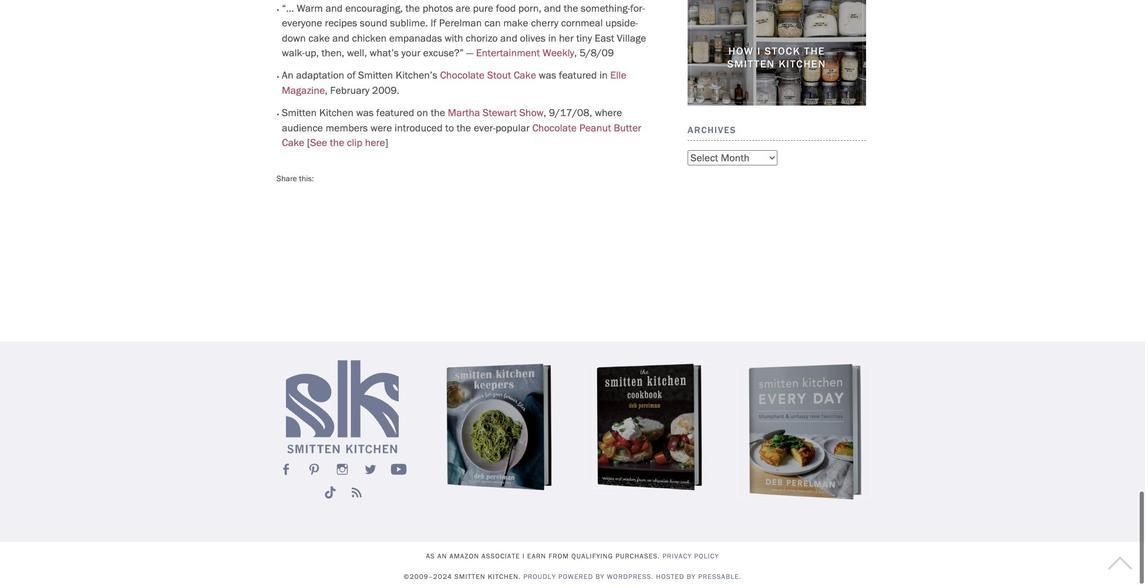 Task type: describe. For each thing, give the bounding box(es) containing it.
if
[[431, 17, 437, 30]]

cornmeal
[[561, 17, 603, 30]]

chicken
[[352, 31, 387, 44]]

the right on
[[431, 106, 445, 119]]

stout
[[487, 69, 511, 82]]

show
[[520, 106, 544, 119]]

entertainment weekly , 5/8/09
[[476, 46, 614, 59]]

tiny
[[576, 31, 592, 44]]

0 horizontal spatial smitten
[[282, 106, 317, 119]]

, for , 9/17/08, where audience members were introduced to the ever-popular
[[544, 106, 546, 119]]

were
[[371, 121, 392, 134]]

something-
[[581, 2, 630, 15]]

an adaptation of smitten kitchen's chocolate stout cake was featured in
[[282, 69, 610, 82]]

purchases.
[[616, 553, 660, 561]]

cake
[[308, 31, 330, 44]]

chocolate peanut butter cake link
[[282, 121, 641, 149]]

can
[[485, 17, 501, 30]]

upside-
[[606, 17, 638, 30]]

pressable.
[[698, 573, 742, 582]]

to
[[445, 121, 454, 134]]

an
[[438, 553, 447, 561]]

archives section
[[669, 0, 866, 342]]

instagram image
[[334, 462, 351, 478]]

adaptation
[[296, 69, 344, 82]]

proudly
[[523, 573, 556, 582]]

make
[[503, 17, 528, 30]]

smitten kitchen was featured on the martha stewart show
[[282, 106, 544, 119]]

archives
[[688, 124, 736, 135]]

kitchen.
[[488, 573, 521, 582]]

this:
[[299, 174, 314, 184]]

elle
[[610, 69, 627, 82]]

1 vertical spatial was
[[356, 106, 374, 119]]

the inside , 9/17/08, where audience members were introduced to the ever-popular
[[457, 121, 471, 134]]

9/17/08,
[[549, 106, 592, 119]]

where
[[595, 106, 622, 119]]

entertainment
[[476, 46, 540, 59]]

everyone
[[282, 17, 322, 30]]

see
[[310, 136, 327, 149]]

privacy policy link
[[663, 553, 719, 561]]

, for , february 2009.
[[325, 84, 328, 97]]

share this:
[[277, 174, 314, 184]]

—
[[466, 46, 474, 59]]

"… warm and encouraging, the photos are pure food porn, and the something-for- everyone recipes sound sublime. if perelman can make cherry cornmeal upside- down cake and chicken empanadas with chorizo and olives in her tiny east village walk-up, then, well, what's your excuse?" —
[[282, 2, 646, 59]]

0 vertical spatial ,
[[574, 46, 577, 59]]

introduced
[[395, 121, 443, 134]]

food
[[496, 2, 516, 15]]

0 vertical spatial cake
[[514, 69, 536, 82]]

audience
[[282, 121, 323, 134]]

sublime.
[[390, 17, 428, 30]]

, 9/17/08, where audience members were introduced to the ever-popular
[[282, 106, 622, 134]]

on
[[417, 106, 428, 119]]

chorizo
[[466, 31, 498, 44]]

what's
[[370, 46, 399, 59]]

well,
[[347, 46, 367, 59]]

chocolate inside chocolate peanut butter cake
[[532, 121, 577, 134]]

martha stewart show link
[[448, 106, 544, 119]]

cake inside chocolate peanut butter cake
[[282, 136, 304, 149]]

facebook image
[[278, 462, 294, 478]]

of
[[347, 69, 356, 82]]

east
[[595, 31, 614, 44]]

an
[[282, 69, 293, 82]]

share
[[277, 174, 297, 184]]

up,
[[305, 46, 319, 59]]

and up entertainment
[[500, 31, 517, 44]]

weekly
[[543, 46, 574, 59]]

youtube image
[[391, 462, 407, 478]]

pinterest image
[[306, 462, 322, 478]]

photos
[[423, 2, 453, 15]]

2 by from the left
[[687, 573, 696, 582]]

here
[[365, 136, 385, 149]]

members
[[326, 121, 368, 134]]

in inside "… warm and encouraging, the photos are pure food porn, and the something-for- everyone recipes sound sublime. if perelman can make cherry cornmeal upside- down cake and chicken empanadas with chorizo and olives in her tiny east village walk-up, then, well, what's your excuse?" —
[[548, 31, 556, 44]]

policy
[[694, 553, 719, 561]]

the left clip
[[330, 136, 344, 149]]

0 horizontal spatial featured
[[376, 106, 414, 119]]

kitchen's
[[396, 69, 438, 82]]

wordpress.
[[607, 573, 654, 582]]

her
[[559, 31, 574, 44]]

5/8/09
[[580, 46, 614, 59]]

perelman
[[439, 17, 482, 30]]

february
[[330, 84, 369, 97]]



Task type: vqa. For each thing, say whether or not it's contained in the screenshot.
elle magazine LINK
yes



Task type: locate. For each thing, give the bounding box(es) containing it.
down
[[282, 31, 306, 44]]

excuse?"
[[423, 46, 464, 59]]

chocolate
[[440, 69, 485, 82], [532, 121, 577, 134]]

1 horizontal spatial cake
[[514, 69, 536, 82]]

1 horizontal spatial smitten
[[358, 69, 393, 82]]

0 vertical spatial was
[[539, 69, 556, 82]]

empanadas
[[389, 31, 442, 44]]

the right to
[[457, 121, 471, 134]]

featured up were at the left of the page
[[376, 106, 414, 119]]

1 horizontal spatial ,
[[544, 106, 546, 119]]

the up cornmeal
[[564, 2, 578, 15]]

ever-
[[474, 121, 496, 134]]

popular
[[496, 121, 530, 134]]

"…
[[282, 2, 294, 15]]

featured down 5/8/09
[[559, 69, 597, 82]]

butter
[[614, 121, 641, 134]]

2 horizontal spatial smitten
[[455, 573, 486, 582]]

qualifying
[[571, 553, 613, 561]]

[
[[307, 136, 310, 149]]

cake
[[514, 69, 536, 82], [282, 136, 304, 149]]

privacy
[[663, 553, 692, 561]]

featured
[[559, 69, 597, 82], [376, 106, 414, 119]]

0 vertical spatial chocolate
[[440, 69, 485, 82]]

None search field
[[55, 28, 1056, 64]]

1 horizontal spatial by
[[687, 573, 696, 582]]

©2009–2024 smitten kitchen. proudly powered by wordpress. hosted by pressable.
[[404, 573, 742, 582]]

1 vertical spatial smitten
[[282, 106, 317, 119]]

the up 'sublime.'
[[406, 2, 420, 15]]

in left her
[[548, 31, 556, 44]]

chocolate peanut butter cake
[[282, 121, 641, 149]]

[ see the clip here ]
[[304, 136, 388, 149]]

chocolate down the —
[[440, 69, 485, 82]]

stewart
[[483, 106, 517, 119]]

entertainment weekly link
[[476, 46, 574, 59]]

, down tiny
[[574, 46, 577, 59]]

hosted
[[656, 573, 685, 582]]

1 vertical spatial in
[[600, 69, 608, 82]]

2 vertical spatial smitten
[[455, 573, 486, 582]]

, left 9/17/08, at the top
[[544, 106, 546, 119]]

1 vertical spatial chocolate
[[532, 121, 577, 134]]

1 horizontal spatial featured
[[559, 69, 597, 82]]

0 horizontal spatial was
[[356, 106, 374, 119]]

encouraging,
[[345, 2, 403, 15]]

1 vertical spatial featured
[[376, 106, 414, 119]]

section
[[272, 361, 874, 524]]

,
[[574, 46, 577, 59], [325, 84, 328, 97], [544, 106, 546, 119]]

by down privacy policy link
[[687, 573, 696, 582]]

in
[[548, 31, 556, 44], [600, 69, 608, 82]]

walk-
[[282, 46, 305, 59]]

0 horizontal spatial cake
[[282, 136, 304, 149]]

0 horizontal spatial chocolate
[[440, 69, 485, 82]]

magazine
[[282, 84, 325, 97]]

feed image
[[348, 485, 365, 501]]

then,
[[322, 46, 344, 59]]

smitten
[[358, 69, 393, 82], [282, 106, 317, 119], [455, 573, 486, 582]]

smitten up audience
[[282, 106, 317, 119]]

sound
[[360, 17, 388, 30]]

cake left [
[[282, 136, 304, 149]]

from
[[549, 553, 569, 561]]

i
[[523, 553, 525, 561]]

0 vertical spatial featured
[[559, 69, 597, 82]]

cake down entertainment weekly link
[[514, 69, 536, 82]]

2009.
[[372, 84, 400, 97]]

1 vertical spatial cake
[[282, 136, 304, 149]]

2 vertical spatial ,
[[544, 106, 546, 119]]

by down qualifying
[[596, 573, 605, 582]]

associate
[[482, 553, 520, 561]]

powered
[[558, 573, 593, 582]]

kitchen
[[319, 106, 354, 119]]

tiktok image
[[324, 487, 336, 499]]

]
[[385, 136, 388, 149]]

, down adaptation
[[325, 84, 328, 97]]

, february 2009.
[[325, 84, 400, 97]]

0 horizontal spatial ,
[[325, 84, 328, 97]]

and up cherry
[[544, 2, 561, 15]]

elle magazine
[[282, 69, 627, 97]]

recipes
[[325, 17, 357, 30]]

by
[[596, 573, 605, 582], [687, 573, 696, 582]]

clip
[[347, 136, 362, 149]]

smitten up '2009.'
[[358, 69, 393, 82]]

smitten down amazon at the bottom of page
[[455, 573, 486, 582]]

for-
[[630, 2, 645, 15]]

cherry
[[531, 17, 559, 30]]

and up recipes
[[326, 2, 343, 15]]

was
[[539, 69, 556, 82], [356, 106, 374, 119]]

1 vertical spatial ,
[[325, 84, 328, 97]]

1 horizontal spatial in
[[600, 69, 608, 82]]

proudly powered by wordpress. link
[[523, 573, 654, 582]]

as
[[426, 553, 435, 561]]

, inside , 9/17/08, where audience members were introduced to the ever-popular
[[544, 106, 546, 119]]

0 horizontal spatial in
[[548, 31, 556, 44]]

and down recipes
[[332, 31, 349, 44]]

hosted by pressable. link
[[656, 573, 742, 582]]

2 horizontal spatial ,
[[574, 46, 577, 59]]

twitter image
[[362, 462, 379, 478]]

0 vertical spatial in
[[548, 31, 556, 44]]

elle magazine link
[[282, 69, 627, 97]]

amazon
[[450, 553, 479, 561]]

warm
[[297, 2, 323, 15]]

©2009–2024
[[404, 573, 452, 582]]

chocolate down 9/17/08, at the top
[[532, 121, 577, 134]]

in left the elle
[[600, 69, 608, 82]]

your
[[401, 46, 421, 59]]

footer
[[0, 342, 1145, 585]]

village
[[617, 31, 646, 44]]

are
[[456, 2, 470, 15]]

1 horizontal spatial was
[[539, 69, 556, 82]]

earn
[[527, 553, 546, 561]]

0 horizontal spatial by
[[596, 573, 605, 582]]

peanut
[[580, 121, 611, 134]]

as an amazon associate i earn from qualifying purchases. privacy policy
[[426, 553, 719, 561]]

was down 'entertainment weekly , 5/8/09'
[[539, 69, 556, 82]]

the
[[406, 2, 420, 15], [564, 2, 578, 15], [431, 106, 445, 119], [457, 121, 471, 134], [330, 136, 344, 149]]

was up were at the left of the page
[[356, 106, 374, 119]]

1 by from the left
[[596, 573, 605, 582]]

0 vertical spatial smitten
[[358, 69, 393, 82]]

1 horizontal spatial chocolate
[[532, 121, 577, 134]]

martha
[[448, 106, 480, 119]]

porn,
[[519, 2, 542, 15]]



